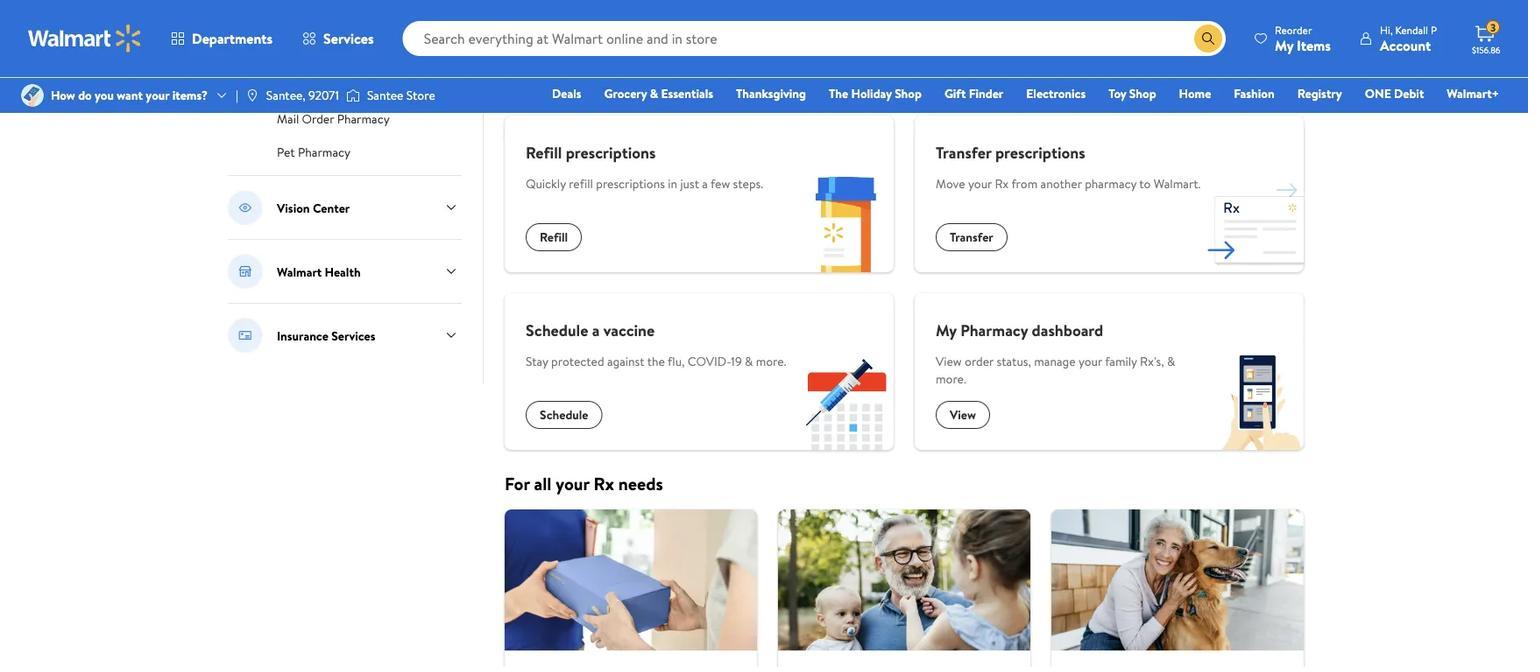 Task type: vqa. For each thing, say whether or not it's contained in the screenshot.


Task type: locate. For each thing, give the bounding box(es) containing it.
more. inside view order status, manage your family rx's, & more.
[[936, 370, 967, 387]]

covid- inside test & treat: strep throat, flu & covid-19
[[277, 77, 321, 94]]

0 horizontal spatial  image
[[245, 89, 259, 103]]

1 vertical spatial view
[[950, 407, 976, 424]]

a left vaccine on the left of page
[[592, 320, 600, 341]]

your left family
[[1079, 353, 1103, 370]]

& right flu
[[436, 58, 444, 75]]

stay protected against the flu, covid-19 & more.
[[526, 353, 787, 370]]

walmart
[[277, 263, 322, 280]]

refill prescriptions
[[526, 142, 656, 163]]

quickly
[[526, 175, 566, 192]]

0 horizontal spatial my
[[936, 320, 957, 341]]

view inside button
[[950, 407, 976, 424]]

toy
[[1109, 85, 1127, 102]]

1 horizontal spatial my
[[1275, 36, 1294, 55]]

schedule down protected
[[540, 407, 589, 424]]

more. for my pharmacy dashboard
[[936, 370, 967, 387]]

0 horizontal spatial shop
[[895, 85, 922, 102]]

transfer inside button
[[950, 229, 994, 246]]

one
[[1365, 85, 1392, 102]]

1 horizontal spatial how
[[505, 74, 540, 98]]

more. up view button
[[936, 370, 967, 387]]

schedule a vaccine. stay protected against the flu, covid-19 and more. schedule. image
[[798, 354, 894, 451]]

& right rx's,
[[1168, 353, 1176, 370]]

0 vertical spatial services
[[324, 29, 374, 48]]

how
[[505, 74, 540, 98], [51, 87, 75, 104]]

0 vertical spatial refill
[[526, 142, 562, 163]]

prescriptions for transfer prescriptions
[[996, 142, 1086, 163]]

0 vertical spatial my
[[1275, 36, 1294, 55]]

0 vertical spatial view
[[936, 353, 962, 370]]

pet pharmacy link
[[277, 142, 351, 161]]

transfer for transfer prescriptions
[[936, 142, 992, 163]]

1 horizontal spatial  image
[[346, 87, 360, 104]]

my
[[1275, 36, 1294, 55], [936, 320, 957, 341]]

you
[[638, 74, 665, 98], [95, 87, 114, 104]]

a right just
[[702, 175, 708, 192]]

the holiday shop
[[829, 85, 922, 102]]

transfer prescriptions. move your rx from another pharmacy to walmart. transfer. image
[[1208, 176, 1304, 273]]

refill inside button
[[540, 229, 568, 246]]

list item
[[494, 510, 768, 668], [768, 510, 1041, 668], [1041, 510, 1315, 668]]

transfer prescriptions
[[936, 142, 1086, 163]]

1 horizontal spatial more.
[[936, 370, 967, 387]]

all
[[534, 472, 552, 496]]

2 shop from the left
[[1130, 85, 1157, 102]]

order
[[302, 110, 334, 128]]

transfer for transfer
[[950, 229, 994, 246]]

can
[[544, 74, 571, 98]]

stay
[[526, 353, 548, 370]]

throat,
[[376, 58, 414, 75]]

mail order pharmacy
[[277, 110, 390, 128]]

grocery & essentials
[[604, 85, 714, 102]]

covid- down test
[[277, 77, 321, 94]]

help
[[600, 74, 633, 98]]

1 vertical spatial schedule
[[526, 320, 588, 341]]

thanksgiving link
[[728, 84, 814, 103]]

0 vertical spatial a
[[702, 175, 708, 192]]

view for view
[[950, 407, 976, 424]]

schedule now
[[1178, 1, 1262, 20]]

a
[[702, 175, 708, 192], [592, 320, 600, 341]]

pharmacy for my pharmacy dashboard
[[961, 320, 1028, 341]]

how left "can"
[[505, 74, 540, 98]]

0 vertical spatial rx
[[995, 175, 1009, 192]]

 image
[[21, 84, 44, 107]]

thanksgiving
[[736, 85, 806, 102]]

pharmacy for specialty pharmacy
[[328, 25, 380, 42]]

search icon image
[[1202, 32, 1216, 46]]

0 horizontal spatial 19
[[321, 77, 331, 94]]

manage
[[1035, 353, 1076, 370]]

departments button
[[156, 18, 288, 60]]

0 vertical spatial schedule
[[1178, 1, 1234, 20]]

my left items
[[1275, 36, 1294, 55]]

covid- right "flu,"
[[688, 353, 731, 370]]

you right do at left top
[[95, 87, 114, 104]]

more. left schedule a vaccine. stay protected against the flu, covid-19 and more. schedule. image
[[756, 353, 787, 370]]

mail order pharmacy link
[[277, 109, 390, 128]]

1 horizontal spatial shop
[[1130, 85, 1157, 102]]

 image right |
[[245, 89, 259, 103]]

19 down treat:
[[321, 77, 331, 94]]

pharmacy down order
[[298, 144, 351, 161]]

 image for santee store
[[346, 87, 360, 104]]

steps.
[[733, 175, 764, 192]]

vision
[[277, 199, 310, 216]]

health
[[325, 263, 361, 280]]

transfer
[[936, 142, 992, 163], [950, 229, 994, 246]]

registry
[[1298, 85, 1343, 102]]

how do you want your items?
[[51, 87, 208, 104]]

santee, 92071
[[266, 87, 339, 104]]

santee
[[367, 87, 404, 104]]

 image right 92071
[[346, 87, 360, 104]]

prescriptions up 'from'
[[996, 142, 1086, 163]]

quickly refill prescriptions in just a few steps.
[[526, 175, 764, 192]]

move
[[936, 175, 966, 192]]

1 vertical spatial covid-
[[688, 353, 731, 370]]

items?
[[172, 87, 208, 104]]

1 list item from the left
[[494, 510, 768, 668]]

vision center image
[[228, 190, 263, 225]]

prescriptions
[[566, 142, 656, 163], [996, 142, 1086, 163], [596, 175, 665, 192]]

your right move
[[969, 175, 992, 192]]

0 vertical spatial transfer
[[936, 142, 992, 163]]

family
[[1105, 353, 1138, 370]]

protected
[[551, 353, 604, 370]]

hi,
[[1381, 22, 1393, 37]]

gift finder link
[[937, 84, 1012, 103]]

19 right "flu,"
[[731, 353, 742, 370]]

finder
[[969, 85, 1004, 102]]

my pharmacy dashboard. view order status, manage your family rx's and more. view. image
[[1208, 354, 1304, 451]]

refill down quickly at the left of the page
[[540, 229, 568, 246]]

my up view button
[[936, 320, 957, 341]]

schedule a vaccine
[[526, 320, 655, 341]]

1 vertical spatial refill
[[540, 229, 568, 246]]

move your rx from another pharmacy to walmart.
[[936, 175, 1201, 192]]

electronics
[[1027, 85, 1086, 102]]

schedule inside schedule button
[[540, 407, 589, 424]]

reorder
[[1275, 22, 1313, 37]]

we
[[575, 74, 596, 98]]

1 vertical spatial rx
[[594, 472, 614, 496]]

schedule for now
[[1178, 1, 1234, 20]]

toy shop
[[1109, 85, 1157, 102]]

p
[[1431, 22, 1438, 37]]

prescriptions up refill at the left top
[[566, 142, 656, 163]]

your
[[146, 87, 169, 104], [969, 175, 992, 192], [1079, 353, 1103, 370], [556, 472, 590, 496]]

shop right toy
[[1130, 85, 1157, 102]]

more. for schedule a vaccine
[[756, 353, 787, 370]]

in
[[668, 175, 678, 192]]

view inside view order status, manage your family rx's, & more.
[[936, 353, 962, 370]]

rx left needs
[[594, 472, 614, 496]]

2 vertical spatial schedule
[[540, 407, 589, 424]]

1 vertical spatial transfer
[[950, 229, 994, 246]]

shop right holiday
[[895, 85, 922, 102]]

you right help on the top left
[[638, 74, 665, 98]]

rx left 'from'
[[995, 175, 1009, 192]]

1 horizontal spatial 19
[[731, 353, 742, 370]]

1 vertical spatial my
[[936, 320, 957, 341]]

treat:
[[312, 58, 342, 75]]

how left do at left top
[[51, 87, 75, 104]]

19 inside test & treat: strep throat, flu & covid-19
[[321, 77, 331, 94]]

0 horizontal spatial more.
[[756, 353, 787, 370]]

services right insurance
[[331, 327, 376, 344]]

refill up quickly at the left of the page
[[526, 142, 562, 163]]

grocery
[[604, 85, 647, 102]]

& inside view order status, manage your family rx's, & more.
[[1168, 353, 1176, 370]]

how can we help you today?
[[505, 74, 721, 98]]

one debit link
[[1358, 84, 1433, 103]]

pharmacy up strep
[[328, 25, 380, 42]]

 image
[[346, 87, 360, 104], [245, 89, 259, 103]]

view down order
[[950, 407, 976, 424]]

schedule
[[1178, 1, 1234, 20], [526, 320, 588, 341], [540, 407, 589, 424]]

list
[[494, 510, 1315, 668]]

& right "flu,"
[[745, 353, 753, 370]]

pharmacy up order
[[961, 320, 1028, 341]]

0 horizontal spatial a
[[592, 320, 600, 341]]

now
[[1237, 1, 1262, 20]]

items
[[1297, 36, 1331, 55]]

do
[[78, 87, 92, 104]]

specialty pharmacy link
[[277, 23, 380, 42]]

0 horizontal spatial you
[[95, 87, 114, 104]]

1 vertical spatial services
[[331, 327, 376, 344]]

home
[[1180, 85, 1212, 102]]

services up strep
[[324, 29, 374, 48]]

0 horizontal spatial rx
[[594, 472, 614, 496]]

store
[[407, 87, 435, 104]]

rx's,
[[1141, 353, 1165, 370]]

schedule button
[[526, 401, 603, 430]]

my inside reorder my items
[[1275, 36, 1294, 55]]

0 vertical spatial covid-
[[277, 77, 321, 94]]

0 horizontal spatial covid-
[[277, 77, 321, 94]]

transfer down move
[[950, 229, 994, 246]]

another
[[1041, 175, 1082, 192]]

Search search field
[[403, 21, 1226, 56]]

center
[[313, 199, 350, 216]]

test & treat: strep throat, flu & covid-19 link
[[277, 56, 444, 95]]

schedule up stay
[[526, 320, 588, 341]]

1 vertical spatial a
[[592, 320, 600, 341]]

transfer up move
[[936, 142, 992, 163]]

walmart insurance services image
[[228, 318, 263, 353]]

transfer button
[[936, 224, 1008, 252]]

schedule inside the 'schedule now' button
[[1178, 1, 1234, 20]]

view for view order status, manage your family rx's, & more.
[[936, 353, 962, 370]]

fashion link
[[1227, 84, 1283, 103]]

hi, kendall p account
[[1381, 22, 1438, 55]]

schedule up search icon
[[1178, 1, 1234, 20]]

one debit
[[1365, 85, 1425, 102]]

test
[[277, 58, 298, 75]]

0 vertical spatial 19
[[321, 77, 331, 94]]

view order status, manage your family rx's, & more.
[[936, 353, 1176, 387]]

view left order
[[936, 353, 962, 370]]

0 horizontal spatial how
[[51, 87, 75, 104]]

3 list item from the left
[[1041, 510, 1315, 668]]



Task type: describe. For each thing, give the bounding box(es) containing it.
just
[[681, 175, 699, 192]]

walmart.
[[1154, 175, 1201, 192]]

specialty
[[277, 25, 325, 42]]

test & treat: strep throat, flu & covid-19
[[277, 58, 444, 94]]

how for how can we help you today?
[[505, 74, 540, 98]]

flu
[[417, 58, 433, 75]]

pharmacy down santee
[[337, 110, 390, 128]]

1 horizontal spatial a
[[702, 175, 708, 192]]

account
[[1381, 36, 1432, 55]]

prescriptions for refill prescriptions
[[566, 142, 656, 163]]

today?
[[669, 74, 721, 98]]

1 vertical spatial 19
[[731, 353, 742, 370]]

refill
[[569, 175, 593, 192]]

|
[[236, 87, 238, 104]]

$156.86
[[1473, 44, 1501, 56]]

walmart+
[[1448, 85, 1500, 102]]

& right "grocery"
[[650, 85, 658, 102]]

refill prescriptions. quickly refill medications in just a few steps. refill. image
[[798, 176, 894, 273]]

your inside view order status, manage your family rx's, & more.
[[1079, 353, 1103, 370]]

pet pharmacy
[[277, 144, 351, 161]]

pharmacy for pet pharmacy
[[298, 144, 351, 161]]

1 horizontal spatial rx
[[995, 175, 1009, 192]]

walmart+ link
[[1440, 84, 1508, 103]]

for
[[505, 472, 530, 496]]

reorder my items
[[1275, 22, 1331, 55]]

for all your rx needs
[[505, 472, 663, 496]]

to
[[1140, 175, 1151, 192]]

walmart health
[[277, 263, 361, 280]]

your right the all
[[556, 472, 590, 496]]

your right want
[[146, 87, 169, 104]]

walmart health image
[[228, 254, 263, 289]]

from
[[1012, 175, 1038, 192]]

gift finder
[[945, 85, 1004, 102]]

pharmacy
[[1085, 175, 1137, 192]]

refill for refill
[[540, 229, 568, 246]]

santee store
[[367, 87, 435, 104]]

strep
[[345, 58, 374, 75]]

schedule now button
[[1157, 0, 1283, 28]]

schedule for a
[[526, 320, 588, 341]]

1 horizontal spatial covid-
[[688, 353, 731, 370]]

pet
[[277, 144, 295, 161]]

walmart image
[[28, 25, 142, 53]]

vision center
[[277, 199, 350, 216]]

against
[[607, 353, 645, 370]]

flu,
[[668, 353, 685, 370]]

want
[[117, 87, 143, 104]]

status,
[[997, 353, 1032, 370]]

toy shop link
[[1101, 84, 1165, 103]]

 image for santee, 92071
[[245, 89, 259, 103]]

deals link
[[544, 84, 590, 103]]

departments
[[192, 29, 273, 48]]

services button
[[288, 18, 389, 60]]

insurance
[[277, 327, 329, 344]]

1 shop from the left
[[895, 85, 922, 102]]

view button
[[936, 401, 990, 430]]

fashion
[[1235, 85, 1275, 102]]

mail
[[277, 110, 299, 128]]

gift
[[945, 85, 966, 102]]

holiday
[[852, 85, 892, 102]]

refill button
[[526, 224, 582, 252]]

needs
[[619, 472, 663, 496]]

& right test
[[301, 58, 310, 75]]

prescriptions left in
[[596, 175, 665, 192]]

the
[[829, 85, 849, 102]]

registry link
[[1290, 84, 1351, 103]]

essentials
[[661, 85, 714, 102]]

Walmart Site-Wide search field
[[403, 21, 1226, 56]]

insurance services
[[277, 327, 376, 344]]

vaccine
[[604, 320, 655, 341]]

few
[[711, 175, 730, 192]]

3
[[1491, 20, 1497, 35]]

2 list item from the left
[[768, 510, 1041, 668]]

electronics link
[[1019, 84, 1094, 103]]

santee,
[[266, 87, 306, 104]]

deals
[[552, 85, 582, 102]]

92071
[[309, 87, 339, 104]]

how for how do you want your items?
[[51, 87, 75, 104]]

the holiday shop link
[[821, 84, 930, 103]]

services inside dropdown button
[[324, 29, 374, 48]]

the
[[648, 353, 665, 370]]

1 horizontal spatial you
[[638, 74, 665, 98]]

grocery & essentials link
[[597, 84, 721, 103]]

refill for refill prescriptions
[[526, 142, 562, 163]]



